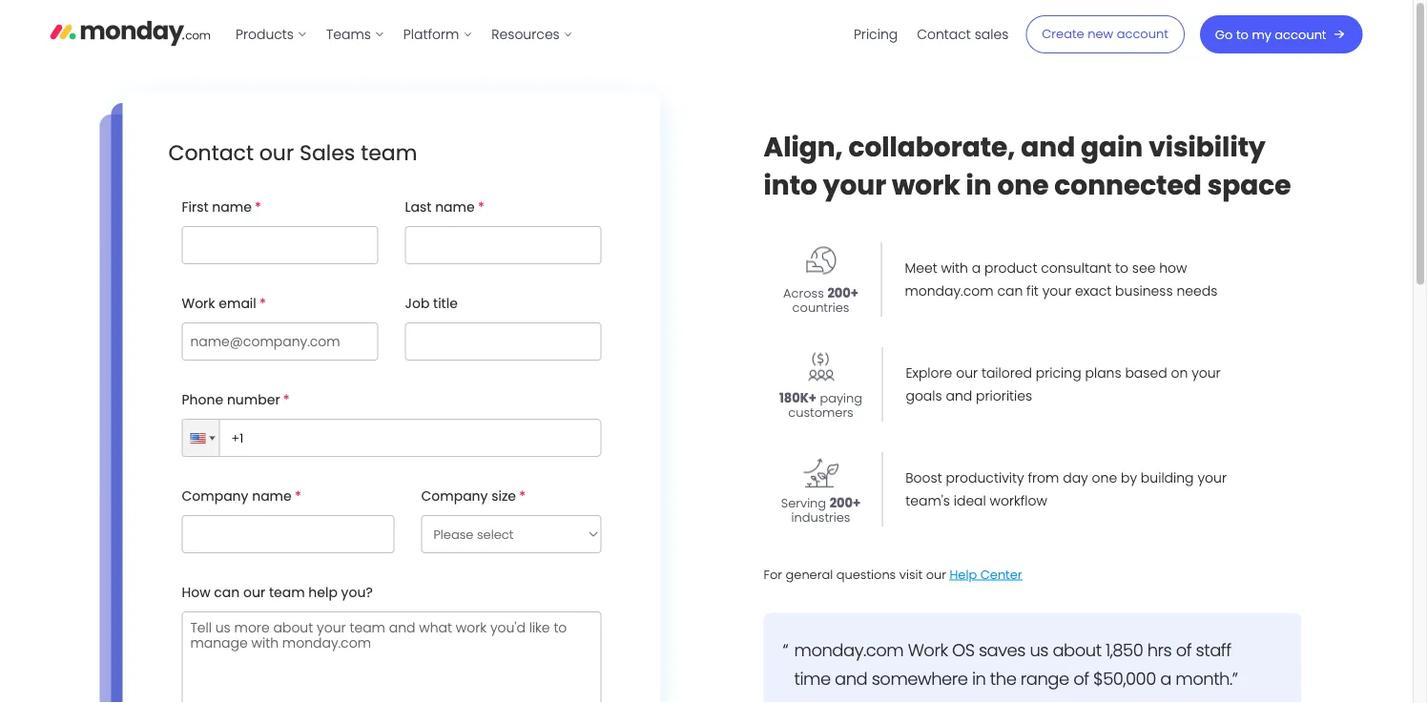Task type: describe. For each thing, give the bounding box(es) containing it.
1 horizontal spatial account
[[1275, 26, 1327, 43]]

help center link
[[950, 566, 1022, 583]]

new
[[1088, 25, 1113, 42]]

for
[[764, 566, 782, 583]]

phone
[[182, 391, 223, 409]]

monday.com logo image
[[50, 12, 211, 53]]

hrs
[[1147, 638, 1172, 662]]

workflow
[[990, 491, 1047, 510]]

" monday.com work os saves us about 1,850 hrs of staff time and somewhere in the range of $50,000 a month."
[[783, 638, 1238, 691]]

name for company name
[[252, 487, 292, 506]]

1 (702) 123-4567 telephone field
[[215, 419, 601, 457]]

our right visit
[[926, 566, 946, 583]]

priorities
[[976, 387, 1032, 405]]

business
[[1115, 282, 1173, 300]]

tailored
[[982, 364, 1032, 382]]

about
[[1053, 638, 1101, 662]]

first name
[[182, 198, 252, 217]]

first
[[182, 198, 209, 217]]

our right how
[[243, 583, 265, 602]]

ideal
[[954, 491, 986, 510]]

align,
[[764, 128, 843, 166]]

go
[[1215, 26, 1233, 43]]

contact sales
[[917, 25, 1009, 43]]

building
[[1141, 469, 1194, 487]]

teams
[[326, 25, 371, 43]]

Work email email field
[[182, 322, 378, 361]]

resources
[[492, 25, 560, 43]]

us
[[1030, 638, 1048, 662]]

list containing products
[[226, 0, 583, 69]]

somewhere
[[872, 666, 968, 691]]

team's
[[906, 491, 950, 510]]

center
[[980, 566, 1022, 583]]

work
[[892, 166, 960, 204]]

see
[[1132, 259, 1156, 277]]

align, collaborate, and gain visibility into your work in one connected space
[[764, 128, 1291, 204]]

saves
[[979, 638, 1025, 662]]

monday.com inside meet with a product consultant to see how monday.com can fit your exact business needs
[[905, 282, 994, 300]]

questions
[[836, 566, 896, 583]]

company name
[[182, 487, 292, 506]]

based
[[1125, 364, 1167, 382]]

title
[[433, 294, 458, 313]]

range
[[1021, 666, 1069, 691]]

name for first name
[[212, 198, 252, 217]]

fit
[[1027, 282, 1039, 300]]

boost productivity from day one by building your team's ideal workflow
[[906, 469, 1227, 510]]

job title
[[405, 294, 458, 313]]

general
[[786, 566, 833, 583]]

consultant
[[1041, 259, 1112, 277]]

resources link
[[482, 19, 583, 50]]

a inside " monday.com work os saves us about 1,850 hrs of staff time and somewhere in the range of $50,000 a month."
[[1160, 666, 1171, 691]]

industries
[[791, 509, 850, 526]]

0 horizontal spatial work
[[182, 294, 215, 313]]

paying customers
[[788, 390, 863, 421]]

number
[[227, 391, 280, 409]]

and inside explore our tailored pricing plans based on your goals and priorities
[[946, 387, 972, 405]]

by
[[1121, 469, 1137, 487]]

in inside " monday.com work os saves us about 1,850 hrs of staff time and somewhere in the range of $50,000 a month."
[[972, 666, 986, 691]]

meet with a product consultant to see how monday.com can fit your exact business needs
[[905, 259, 1218, 300]]

contact for contact our sales team
[[168, 138, 254, 167]]

last name
[[405, 198, 475, 217]]

connected
[[1055, 166, 1202, 204]]

on
[[1171, 364, 1188, 382]]

help
[[950, 566, 977, 583]]

paying
[[820, 390, 863, 407]]

in inside align, collaborate, and gain visibility into your work in one connected space
[[966, 166, 992, 204]]

and inside align, collaborate, and gain visibility into your work in one connected space
[[1021, 128, 1075, 166]]

and inside " monday.com work os saves us about 1,850 hrs of staff time and somewhere in the range of $50,000 a month."
[[835, 666, 867, 691]]

to inside button
[[1236, 26, 1249, 43]]

united states: + 1 image
[[209, 436, 215, 440]]

contact for contact sales
[[917, 25, 971, 43]]

month."
[[1176, 666, 1238, 691]]

How can our team help you? text field
[[182, 612, 601, 703]]

200+ for team's
[[830, 495, 861, 512]]

sales
[[975, 25, 1009, 43]]

day
[[1063, 469, 1088, 487]]

teams link
[[317, 19, 394, 50]]

productivity
[[946, 469, 1024, 487]]

team for sales
[[361, 138, 417, 167]]

size
[[491, 487, 516, 506]]

0 vertical spatial of
[[1176, 638, 1192, 662]]

our inside explore our tailored pricing plans based on your goals and priorities
[[956, 364, 978, 382]]

monday.com inside " monday.com work os saves us about 1,850 hrs of staff time and somewhere in the range of $50,000 a month."
[[794, 638, 904, 662]]

help
[[308, 583, 338, 602]]

create
[[1042, 25, 1084, 42]]

platform
[[403, 25, 459, 43]]

a inside meet with a product consultant to see how monday.com can fit your exact business needs
[[972, 259, 981, 277]]

countries icon image
[[803, 244, 839, 279]]

your inside explore our tailored pricing plans based on your goals and priorities
[[1192, 364, 1221, 382]]

one inside align, collaborate, and gain visibility into your work in one connected space
[[997, 166, 1049, 204]]

one inside boost productivity from day one by building your team's ideal workflow
[[1092, 469, 1117, 487]]

Job title text field
[[405, 322, 601, 361]]

countries
[[792, 299, 849, 316]]

company for company name
[[182, 487, 248, 506]]

create new account
[[1042, 25, 1168, 42]]



Task type: vqa. For each thing, say whether or not it's contained in the screenshot.
Users Love Us image
no



Task type: locate. For each thing, give the bounding box(es) containing it.
main element
[[226, 0, 1363, 69]]

company
[[182, 487, 248, 506], [421, 487, 488, 506]]

0 vertical spatial work
[[182, 294, 215, 313]]

and right time
[[835, 666, 867, 691]]

our right the explore
[[956, 364, 978, 382]]

to
[[1236, 26, 1249, 43], [1115, 259, 1129, 277]]

First name text field
[[182, 226, 378, 264]]

0 horizontal spatial contact
[[168, 138, 254, 167]]

to left see
[[1115, 259, 1129, 277]]

explore our tailored pricing plans based on your goals and priorities
[[906, 364, 1221, 405]]

0 horizontal spatial name
[[212, 198, 252, 217]]

200+
[[827, 285, 859, 302], [830, 495, 861, 512]]

your
[[823, 166, 886, 204], [1042, 282, 1072, 300], [1192, 364, 1221, 382], [1198, 469, 1227, 487]]

serving 200+ industries
[[781, 495, 861, 526]]

200+ down countries icon
[[827, 285, 859, 302]]

1 horizontal spatial company
[[421, 487, 488, 506]]

team for our
[[269, 583, 305, 602]]

1 vertical spatial one
[[1092, 469, 1117, 487]]

1 vertical spatial in
[[972, 666, 986, 691]]

contact inside "button"
[[917, 25, 971, 43]]

of
[[1176, 638, 1192, 662], [1073, 666, 1089, 691]]

0 vertical spatial can
[[997, 282, 1023, 300]]

exact
[[1075, 282, 1112, 300]]

name for last name
[[435, 198, 475, 217]]

monday.com
[[905, 282, 994, 300], [794, 638, 904, 662]]

can right how
[[214, 583, 240, 602]]

one up product
[[997, 166, 1049, 204]]

2 vertical spatial and
[[835, 666, 867, 691]]

to right go
[[1236, 26, 1249, 43]]

go to my account
[[1215, 26, 1327, 43]]

200+ inside across 200+ countries
[[827, 285, 859, 302]]

2 company from the left
[[421, 487, 488, 506]]

Last name text field
[[405, 226, 601, 264]]

and
[[1021, 128, 1075, 166], [946, 387, 972, 405], [835, 666, 867, 691]]

my
[[1252, 26, 1271, 43]]

a down hrs
[[1160, 666, 1171, 691]]

visit
[[899, 566, 923, 583]]

2 horizontal spatial name
[[435, 198, 475, 217]]

0 horizontal spatial list
[[226, 0, 583, 69]]

a right with
[[972, 259, 981, 277]]

contact up first name
[[168, 138, 254, 167]]

company size
[[421, 487, 516, 506]]

your right the building
[[1198, 469, 1227, 487]]

goals
[[906, 387, 942, 405]]

0 horizontal spatial a
[[972, 259, 981, 277]]

your right fit
[[1042, 282, 1072, 300]]

in
[[966, 166, 992, 204], [972, 666, 986, 691]]

work inside " monday.com work os saves us about 1,850 hrs of staff time and somewhere in the range of $50,000 a month."
[[908, 638, 948, 662]]

1 horizontal spatial of
[[1176, 638, 1192, 662]]

200+ inside serving 200+ industries
[[830, 495, 861, 512]]

0 horizontal spatial and
[[835, 666, 867, 691]]

needs
[[1177, 282, 1218, 300]]

pricing link
[[844, 19, 907, 50]]

job
[[405, 294, 430, 313]]

products
[[236, 25, 294, 43]]

team
[[361, 138, 417, 167], [269, 583, 305, 602]]

customers
[[788, 404, 854, 421]]

contact sales button
[[907, 19, 1018, 50]]

0 horizontal spatial monday.com
[[794, 638, 904, 662]]

in left the
[[972, 666, 986, 691]]

0 vertical spatial in
[[966, 166, 992, 204]]

1 horizontal spatial team
[[361, 138, 417, 167]]

$50,000
[[1093, 666, 1156, 691]]

email
[[219, 294, 256, 313]]

customers icon image
[[803, 349, 839, 384]]

and left gain
[[1021, 128, 1075, 166]]

1 horizontal spatial one
[[1092, 469, 1117, 487]]

for general questions visit our help center
[[764, 566, 1022, 583]]

contact left the sales
[[917, 25, 971, 43]]

contact our sales team
[[168, 138, 417, 167]]

gain
[[1081, 128, 1143, 166]]

account right the new
[[1117, 25, 1168, 42]]

0 horizontal spatial can
[[214, 583, 240, 602]]

boost
[[906, 469, 942, 487]]

1 vertical spatial team
[[269, 583, 305, 602]]

meet
[[905, 259, 937, 277]]

0 vertical spatial 200+
[[827, 285, 859, 302]]

work email
[[182, 294, 256, 313]]

0 horizontal spatial one
[[997, 166, 1049, 204]]

1 horizontal spatial work
[[908, 638, 948, 662]]

our left the "sales"
[[259, 138, 294, 167]]

your down align,
[[823, 166, 886, 204]]

200+ down industries icon
[[830, 495, 861, 512]]

"
[[783, 638, 788, 662]]

work up somewhere
[[908, 638, 948, 662]]

of down about
[[1073, 666, 1089, 691]]

1 vertical spatial can
[[214, 583, 240, 602]]

name right last
[[435, 198, 475, 217]]

1 horizontal spatial monday.com
[[905, 282, 994, 300]]

1 horizontal spatial list
[[844, 0, 1018, 69]]

account
[[1117, 25, 1168, 42], [1275, 26, 1327, 43]]

200+ for monday.com
[[827, 285, 859, 302]]

how
[[1159, 259, 1187, 277]]

1 horizontal spatial to
[[1236, 26, 1249, 43]]

to inside meet with a product consultant to see how monday.com can fit your exact business needs
[[1115, 259, 1129, 277]]

180k+
[[779, 390, 817, 407]]

team left help
[[269, 583, 305, 602]]

sales
[[300, 138, 355, 167]]

1 horizontal spatial a
[[1160, 666, 1171, 691]]

0 vertical spatial contact
[[917, 25, 971, 43]]

1 vertical spatial monday.com
[[794, 638, 904, 662]]

list containing pricing
[[844, 0, 1018, 69]]

your inside align, collaborate, and gain visibility into your work in one connected space
[[823, 166, 886, 204]]

plans
[[1085, 364, 1122, 382]]

1 horizontal spatial and
[[946, 387, 972, 405]]

0 horizontal spatial to
[[1115, 259, 1129, 277]]

team right the "sales"
[[361, 138, 417, 167]]

into
[[764, 166, 817, 204]]

1 vertical spatial a
[[1160, 666, 1171, 691]]

list
[[226, 0, 583, 69], [844, 0, 1018, 69]]

can inside meet with a product consultant to see how monday.com can fit your exact business needs
[[997, 282, 1023, 300]]

pricing
[[854, 25, 898, 43]]

0 horizontal spatial company
[[182, 487, 248, 506]]

serving
[[781, 495, 826, 512]]

explore
[[906, 364, 952, 382]]

1 vertical spatial contact
[[168, 138, 254, 167]]

company down the united states: + 1 icon
[[182, 487, 248, 506]]

and right goals
[[946, 387, 972, 405]]

1 horizontal spatial name
[[252, 487, 292, 506]]

time
[[794, 666, 831, 691]]

collaborate,
[[849, 128, 1015, 166]]

across 200+ countries
[[783, 285, 859, 316]]

0 horizontal spatial of
[[1073, 666, 1089, 691]]

1 horizontal spatial can
[[997, 282, 1023, 300]]

last
[[405, 198, 432, 217]]

0 vertical spatial a
[[972, 259, 981, 277]]

0 vertical spatial team
[[361, 138, 417, 167]]

in right work
[[966, 166, 992, 204]]

from
[[1028, 469, 1059, 487]]

0 vertical spatial monday.com
[[905, 282, 994, 300]]

company for company size
[[421, 487, 488, 506]]

your inside boost productivity from day one by building your team's ideal workflow
[[1198, 469, 1227, 487]]

name up company name text field
[[252, 487, 292, 506]]

2 horizontal spatial and
[[1021, 128, 1075, 166]]

can left fit
[[997, 282, 1023, 300]]

1 horizontal spatial contact
[[917, 25, 971, 43]]

0 horizontal spatial account
[[1117, 25, 1168, 42]]

0 vertical spatial one
[[997, 166, 1049, 204]]

industries icon image
[[803, 454, 839, 489]]

0 vertical spatial to
[[1236, 26, 1249, 43]]

1 company from the left
[[182, 487, 248, 506]]

company left size
[[421, 487, 488, 506]]

visibility
[[1149, 128, 1266, 166]]

go to my account button
[[1200, 15, 1363, 53]]

1 vertical spatial 200+
[[830, 495, 861, 512]]

staff
[[1196, 638, 1231, 662]]

across
[[783, 285, 824, 302]]

monday.com down with
[[905, 282, 994, 300]]

products link
[[226, 19, 317, 50]]

a
[[972, 259, 981, 277], [1160, 666, 1171, 691]]

create new account button
[[1026, 15, 1185, 53]]

account right my
[[1275, 26, 1327, 43]]

product
[[985, 259, 1037, 277]]

phone number
[[182, 391, 280, 409]]

Company name text field
[[182, 515, 394, 553]]

your inside meet with a product consultant to see how monday.com can fit your exact business needs
[[1042, 282, 1072, 300]]

with
[[941, 259, 968, 277]]

0 vertical spatial and
[[1021, 128, 1075, 166]]

work left email
[[182, 294, 215, 313]]

2 list from the left
[[844, 0, 1018, 69]]

one left by
[[1092, 469, 1117, 487]]

0 horizontal spatial team
[[269, 583, 305, 602]]

1 vertical spatial of
[[1073, 666, 1089, 691]]

name
[[212, 198, 252, 217], [435, 198, 475, 217], [252, 487, 292, 506]]

your right on
[[1192, 364, 1221, 382]]

1 list from the left
[[226, 0, 583, 69]]

1 vertical spatial to
[[1115, 259, 1129, 277]]

the
[[990, 666, 1016, 691]]

monday.com up time
[[794, 638, 904, 662]]

how can our team help you?
[[182, 583, 373, 602]]

how
[[182, 583, 210, 602]]

of right hrs
[[1176, 638, 1192, 662]]

1 vertical spatial and
[[946, 387, 972, 405]]

1 vertical spatial work
[[908, 638, 948, 662]]

name right first
[[212, 198, 252, 217]]

os
[[952, 638, 974, 662]]

space
[[1207, 166, 1291, 204]]



